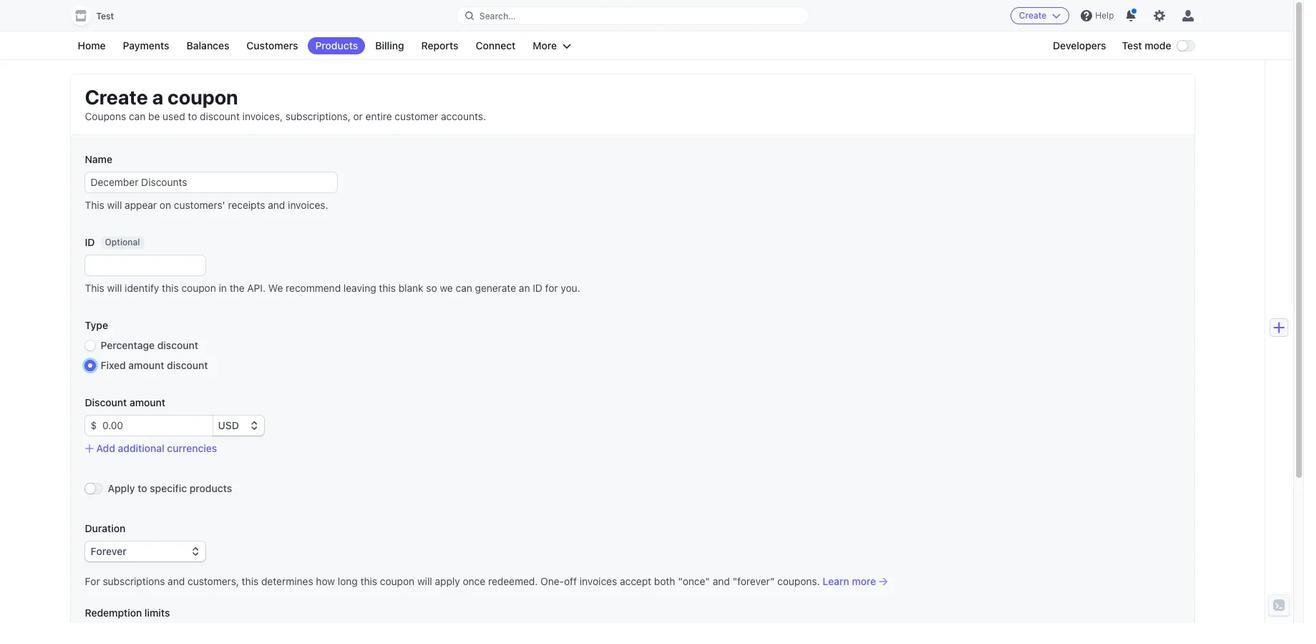 Task type: locate. For each thing, give the bounding box(es) containing it.
coupon right long
[[380, 576, 415, 588]]

create
[[1020, 10, 1047, 21], [85, 85, 148, 109]]

discount down percentage discount
[[167, 359, 208, 372]]

used
[[163, 110, 185, 122]]

to inside create a coupon coupons can be used to discount invoices, subscriptions, or entire customer accounts.
[[188, 110, 197, 122]]

test up home at the top of the page
[[96, 11, 114, 21]]

identify
[[125, 282, 159, 294]]

leaving
[[344, 282, 376, 294]]

customers'
[[174, 199, 225, 211]]

this
[[162, 282, 179, 294], [379, 282, 396, 294], [242, 576, 259, 588], [361, 576, 377, 588]]

1 vertical spatial this
[[85, 282, 104, 294]]

off
[[564, 576, 577, 588]]

coupon left 'in'
[[182, 282, 216, 294]]

0 horizontal spatial id
[[85, 236, 95, 248]]

1 vertical spatial can
[[456, 282, 472, 294]]

invoices
[[580, 576, 617, 588]]

id
[[85, 236, 95, 248], [533, 282, 543, 294]]

can inside create a coupon coupons can be used to discount invoices, subscriptions, or entire customer accounts.
[[129, 110, 146, 122]]

will left appear
[[107, 199, 122, 211]]

limits
[[145, 607, 170, 619]]

0 vertical spatial create
[[1020, 10, 1047, 21]]

discount up fixed amount discount
[[157, 339, 198, 352]]

id right an
[[533, 282, 543, 294]]

will left apply on the bottom
[[417, 576, 432, 588]]

and right receipts
[[268, 199, 285, 211]]

can
[[129, 110, 146, 122], [456, 282, 472, 294]]

1 vertical spatial test
[[1122, 39, 1143, 52]]

so
[[426, 282, 437, 294]]

more
[[852, 576, 877, 588]]

redeemed.
[[488, 576, 538, 588]]

create up the coupons
[[85, 85, 148, 109]]

coupon up used
[[168, 85, 238, 109]]

customers
[[247, 39, 298, 52]]

connect
[[476, 39, 516, 52]]

percentage discount
[[101, 339, 198, 352]]

discount left invoices,
[[200, 110, 240, 122]]

to
[[188, 110, 197, 122], [138, 483, 147, 495]]

discount
[[200, 110, 240, 122], [157, 339, 198, 352], [167, 359, 208, 372]]

long
[[338, 576, 358, 588]]

apply to specific products
[[108, 483, 232, 495]]

test left 'mode'
[[1122, 39, 1143, 52]]

name
[[85, 153, 112, 165]]

products link
[[308, 37, 365, 54]]

create a coupon coupons can be used to discount invoices, subscriptions, or entire customer accounts.
[[85, 85, 486, 122]]

0 vertical spatial test
[[96, 11, 114, 21]]

0 vertical spatial to
[[188, 110, 197, 122]]

1 vertical spatial to
[[138, 483, 147, 495]]

0 vertical spatial id
[[85, 236, 95, 248]]

home
[[78, 39, 106, 52]]

determines
[[261, 576, 313, 588]]

percentage
[[101, 339, 155, 352]]

create inside button
[[1020, 10, 1047, 21]]

1 horizontal spatial can
[[456, 282, 472, 294]]

products
[[190, 483, 232, 495]]

this
[[85, 199, 104, 211], [85, 282, 104, 294]]

0 horizontal spatial test
[[96, 11, 114, 21]]

learn
[[823, 576, 850, 588]]

create button
[[1011, 7, 1070, 24]]

this down name at the left top of page
[[85, 199, 104, 211]]

can left be
[[129, 110, 146, 122]]

0 horizontal spatial can
[[129, 110, 146, 122]]

an
[[519, 282, 530, 294]]

1 horizontal spatial to
[[188, 110, 197, 122]]

add additional currencies button
[[85, 442, 217, 456]]

will for appear
[[107, 199, 122, 211]]

1 horizontal spatial id
[[533, 282, 543, 294]]

0 vertical spatial this
[[85, 199, 104, 211]]

in
[[219, 282, 227, 294]]

fixed
[[101, 359, 126, 372]]

0 vertical spatial will
[[107, 199, 122, 211]]

or
[[353, 110, 363, 122]]

and up limits
[[168, 576, 185, 588]]

invoices.
[[288, 199, 328, 211]]

id left optional
[[85, 236, 95, 248]]

create inside create a coupon coupons can be used to discount invoices, subscriptions, or entire customer accounts.
[[85, 85, 148, 109]]

2 this from the top
[[85, 282, 104, 294]]

$
[[91, 420, 97, 432]]

and right "once"
[[713, 576, 730, 588]]

1 horizontal spatial create
[[1020, 10, 1047, 21]]

1 vertical spatial amount
[[130, 397, 165, 409]]

balances
[[187, 39, 229, 52]]

coupon
[[168, 85, 238, 109], [182, 282, 216, 294], [380, 576, 415, 588]]

connect link
[[469, 37, 523, 54]]

you.
[[561, 282, 581, 294]]

to right apply
[[138, 483, 147, 495]]

add
[[96, 443, 115, 455]]

specific
[[150, 483, 187, 495]]

1 vertical spatial create
[[85, 85, 148, 109]]

1 vertical spatial coupon
[[182, 282, 216, 294]]

appear
[[125, 199, 157, 211]]

"once"
[[678, 576, 710, 588]]

test inside test button
[[96, 11, 114, 21]]

0 horizontal spatial create
[[85, 85, 148, 109]]

create for create
[[1020, 10, 1047, 21]]

amount down percentage discount
[[128, 359, 164, 372]]

payments link
[[116, 37, 177, 54]]

add additional currencies
[[96, 443, 217, 455]]

can right we
[[456, 282, 472, 294]]

0 vertical spatial coupon
[[168, 85, 238, 109]]

0 vertical spatial discount
[[200, 110, 240, 122]]

"forever"
[[733, 576, 775, 588]]

1 vertical spatial will
[[107, 282, 122, 294]]

this will identify this coupon in the api. we recommend leaving this blank so we can generate an id for you.
[[85, 282, 581, 294]]

reports
[[421, 39, 459, 52]]

how
[[316, 576, 335, 588]]

developers link
[[1046, 37, 1114, 54]]

accounts.
[[441, 110, 486, 122]]

usd button
[[212, 416, 264, 436]]

test for test
[[96, 11, 114, 21]]

2 vertical spatial will
[[417, 576, 432, 588]]

to right used
[[188, 110, 197, 122]]

create up developers 'link'
[[1020, 10, 1047, 21]]

customer
[[395, 110, 438, 122]]

home link
[[71, 37, 113, 54]]

0 vertical spatial can
[[129, 110, 146, 122]]

generate
[[475, 282, 516, 294]]

1 horizontal spatial test
[[1122, 39, 1143, 52]]

1 this from the top
[[85, 199, 104, 211]]

0 vertical spatial amount
[[128, 359, 164, 372]]

this up type
[[85, 282, 104, 294]]

and
[[268, 199, 285, 211], [168, 576, 185, 588], [713, 576, 730, 588]]

entire
[[366, 110, 392, 122]]

amount for discount
[[130, 397, 165, 409]]

amount up '0.00' 'text field'
[[130, 397, 165, 409]]

1 vertical spatial discount
[[157, 339, 198, 352]]

reports link
[[414, 37, 466, 54]]

will for identify
[[107, 282, 122, 294]]

both
[[654, 576, 676, 588]]

will left identify
[[107, 282, 122, 294]]



Task type: describe. For each thing, give the bounding box(es) containing it.
2 vertical spatial discount
[[167, 359, 208, 372]]

developers
[[1053, 39, 1107, 52]]

more button
[[526, 37, 579, 54]]

receipts
[[228, 199, 265, 211]]

search…
[[480, 10, 516, 21]]

0 horizontal spatial and
[[168, 576, 185, 588]]

coupons.
[[778, 576, 820, 588]]

on
[[160, 199, 171, 211]]

this right "customers,"
[[242, 576, 259, 588]]

apply
[[108, 483, 135, 495]]

accept
[[620, 576, 652, 588]]

customers link
[[239, 37, 305, 54]]

for subscriptions and customers, this determines how long this coupon will apply once redeemed. one-off invoices accept both "once" and "forever" coupons.
[[85, 576, 820, 588]]

mode
[[1145, 39, 1172, 52]]

products
[[315, 39, 358, 52]]

balances link
[[179, 37, 237, 54]]

the
[[230, 282, 245, 294]]

more
[[533, 39, 557, 52]]

duration
[[85, 523, 126, 535]]

for
[[545, 282, 558, 294]]

1 horizontal spatial and
[[268, 199, 285, 211]]

Search… search field
[[457, 7, 809, 25]]

discount inside create a coupon coupons can be used to discount invoices, subscriptions, or entire customer accounts.
[[200, 110, 240, 122]]

amount for fixed
[[128, 359, 164, 372]]

this for this will identify this coupon in the api. we recommend leaving this blank so we can generate an id for you.
[[85, 282, 104, 294]]

fixed amount discount
[[101, 359, 208, 372]]

help button
[[1076, 4, 1120, 27]]

test mode
[[1122, 39, 1172, 52]]

type
[[85, 319, 108, 332]]

billing link
[[368, 37, 411, 54]]

learn more
[[823, 576, 877, 588]]

2 vertical spatial coupon
[[380, 576, 415, 588]]

this will appear on customers' receipts and invoices.
[[85, 199, 328, 211]]

additional
[[118, 443, 165, 455]]

one-
[[541, 576, 564, 588]]

Search… text field
[[457, 7, 809, 25]]

redemption
[[85, 607, 142, 619]]

1 vertical spatial id
[[533, 282, 543, 294]]

optional
[[105, 237, 140, 248]]

Name text field
[[85, 173, 337, 193]]

this right identify
[[162, 282, 179, 294]]

customers,
[[188, 576, 239, 588]]

test button
[[71, 6, 128, 26]]

recommend
[[286, 282, 341, 294]]

we
[[268, 282, 283, 294]]

for
[[85, 576, 100, 588]]

create for create a coupon coupons can be used to discount invoices, subscriptions, or entire customer accounts.
[[85, 85, 148, 109]]

learn more link
[[823, 575, 888, 589]]

currencies
[[167, 443, 217, 455]]

0.00 text field
[[97, 416, 212, 436]]

a
[[152, 85, 163, 109]]

this right long
[[361, 576, 377, 588]]

test for test mode
[[1122, 39, 1143, 52]]

subscriptions
[[103, 576, 165, 588]]

this for this will appear on customers' receipts and invoices.
[[85, 199, 104, 211]]

2 horizontal spatial and
[[713, 576, 730, 588]]

billing
[[375, 39, 404, 52]]

notifications image
[[1126, 10, 1138, 21]]

subscriptions,
[[286, 110, 351, 122]]

coupons
[[85, 110, 126, 122]]

we
[[440, 282, 453, 294]]

apply
[[435, 576, 460, 588]]

api.
[[247, 282, 266, 294]]

$ button
[[85, 416, 97, 436]]

0 horizontal spatial to
[[138, 483, 147, 495]]

invoices,
[[243, 110, 283, 122]]

this left blank
[[379, 282, 396, 294]]

be
[[148, 110, 160, 122]]

redemption limits
[[85, 607, 170, 619]]

payments
[[123, 39, 169, 52]]

ID text field
[[85, 256, 205, 276]]

coupon inside create a coupon coupons can be used to discount invoices, subscriptions, or entire customer accounts.
[[168, 85, 238, 109]]

help
[[1096, 10, 1115, 21]]

once
[[463, 576, 486, 588]]

discount
[[85, 397, 127, 409]]

discount amount
[[85, 397, 165, 409]]

blank
[[399, 282, 424, 294]]

usd
[[218, 420, 239, 432]]



Task type: vqa. For each thing, say whether or not it's contained in the screenshot.
$0.00 related to Apr 18, 5:08 PM
no



